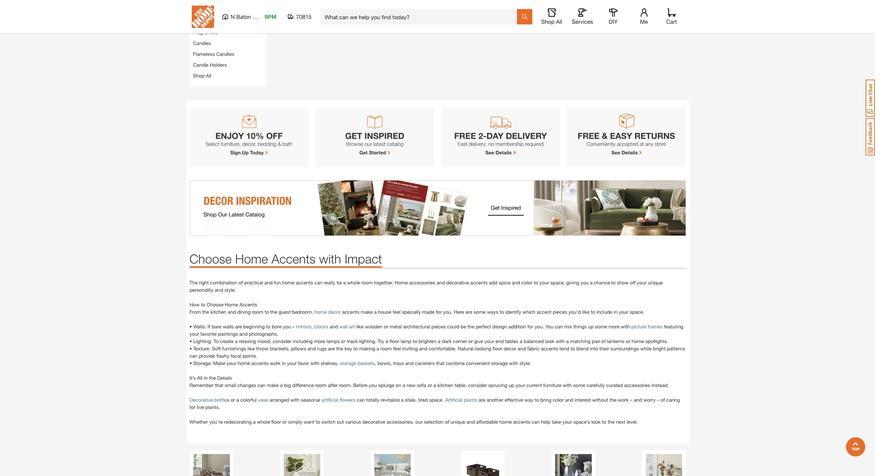 Task type: locate. For each thing, give the bounding box(es) containing it.
space. up the "picture"
[[630, 309, 645, 315]]

paintings
[[218, 331, 238, 337]]

our
[[416, 419, 423, 425]]

to left bore
[[266, 324, 271, 330]]

0 horizontal spatial ,
[[312, 324, 313, 330]]

1 vertical spatial kitchen
[[438, 383, 454, 389]]

up inside it's all in the details remember that small changes can make a big difference room after room. before you splurge on a new sofa or a kitchen table, consider sprucing up your current furniture with some carefully curated accessories instead.
[[509, 383, 515, 389]]

up right things
[[588, 324, 594, 330]]

0 vertical spatial accessories
[[409, 280, 435, 286]]

room down try
[[381, 346, 392, 352]]

up
[[588, 324, 594, 330], [509, 383, 515, 389]]

choose
[[190, 252, 232, 267], [207, 302, 224, 308]]

style. down fabric
[[520, 361, 531, 367]]

0 horizontal spatial in
[[204, 375, 208, 381]]

– left worry
[[630, 397, 633, 403]]

0 vertical spatial unique
[[648, 280, 663, 286]]

accessories up how to choose home accents from the kitchen and dining room to the guest bedroom, home decor accents make a house feel specially made for you. here are some ways to identify which accent pieces you'd like to include in your space.
[[409, 280, 435, 286]]

accents inside how to choose home accents from the kitchen and dining room to the guest bedroom, home decor accents make a house feel specially made for you. here are some ways to identify which accent pieces you'd like to include in your space.
[[342, 309, 360, 315]]

shop all up fragrance
[[193, 9, 211, 15]]

0 vertical spatial kitchen
[[211, 309, 226, 315]]

0 horizontal spatial make
[[267, 383, 279, 389]]

room left together.
[[362, 280, 373, 286]]

floor
[[390, 339, 400, 345], [493, 346, 503, 352], [271, 419, 281, 425]]

storage
[[340, 361, 357, 367], [492, 361, 508, 367]]

decor down tables
[[504, 346, 517, 352]]

your left space,
[[540, 280, 549, 286]]

candles link
[[193, 40, 211, 46]]

room left after
[[315, 383, 327, 389]]

• left lighting:
[[190, 339, 192, 345]]

of left practical
[[239, 280, 243, 286]]

or right sofa
[[428, 383, 432, 389]]

0 horizontal spatial unique
[[451, 419, 466, 425]]

are inside • lighting: to create a relaxing mood, consider including more lamps or track lighting. try a floor lamp to brighten a dark corner or give your end tables a balanced look with a matching pair of lanterns or home spotlights. • texture: soft furnishings like throw blankets, pillows and rugs are the key to making a room feel inviting and comfortable. natural-looking floor decor and fabric accents tend to blend into their surroundings while bright patterns can provide flashy focal points. • storage: make your home accents work in your favor with shelves, storage baskets , bowls, trays and canisters that combine convenient storage with style.
[[328, 346, 335, 352]]

of inside the right combination of practical and fun home accents can really tie a whole room together. home accessories and decorative accents add spice and color to your space, giving you a chance to show off your unique personality and style.
[[239, 280, 243, 286]]

floor down end
[[493, 346, 503, 352]]

1 horizontal spatial decor
[[504, 346, 517, 352]]

to left next
[[602, 419, 607, 425]]

0 vertical spatial make
[[361, 309, 373, 315]]

1 horizontal spatial kitchen
[[438, 383, 454, 389]]

choose home accents with impact
[[190, 252, 382, 267]]

can inside • lighting: to create a relaxing mood, consider including more lamps or track lighting. try a floor lamp to brighten a dark corner or give your end tables a balanced look with a matching pair of lanterns or home spotlights. • texture: soft furnishings like throw blankets, pillows and rugs are the key to making a room feel inviting and comfortable. natural-looking floor decor and fabric accents tend to blend into their surroundings while bright patterns can provide flashy focal points. • storage: make your home accents work in your favor with shelves, storage baskets , bowls, trays and canisters that combine convenient storage with style.
[[190, 353, 198, 359]]

natural-
[[458, 346, 476, 352]]

home
[[235, 252, 268, 267], [395, 280, 408, 286], [225, 302, 238, 308]]

0 horizontal spatial kitchen
[[211, 309, 226, 315]]

with left the seasonal
[[291, 397, 300, 403]]

consider
[[273, 339, 292, 345], [468, 383, 487, 389]]

whether
[[190, 419, 208, 425]]

1 vertical spatial color
[[553, 397, 564, 403]]

home right affordable
[[500, 419, 512, 425]]

accessories inside it's all in the details remember that small changes can make a big difference room after room. before you splurge on a new sofa or a kitchen table, consider sprucing up your current furniture with some carefully curated accessories instead.
[[625, 383, 651, 389]]

0 vertical spatial accents
[[272, 252, 316, 267]]

shop all for second the shop all link from the bottom
[[193, 9, 211, 15]]

floor left simply at the left bottom of the page
[[271, 419, 281, 425]]

work inside • lighting: to create a relaxing mood, consider including more lamps or track lighting. try a floor lamp to brighten a dark corner or give your end tables a balanced look with a matching pair of lanterns or home spotlights. • texture: soft furnishings like throw blankets, pillows and rugs are the key to making a room feel inviting and comfortable. natural-looking floor decor and fabric accents tend to blend into their surroundings while bright patterns can provide flashy focal points. • storage: make your home accents work in your favor with shelves, storage baskets , bowls, trays and canisters that combine convenient storage with style.
[[270, 361, 281, 367]]

0 horizontal spatial some
[[474, 309, 486, 315]]

storage baskets link
[[340, 361, 375, 367]]

0 horizontal spatial like
[[248, 346, 255, 352]]

style. inside • lighting: to create a relaxing mood, consider including more lamps or track lighting. try a floor lamp to brighten a dark corner or give your end tables a balanced look with a matching pair of lanterns or home spotlights. • texture: soft furnishings like throw blankets, pillows and rugs are the key to making a room feel inviting and comfortable. natural-looking floor decor and fabric accents tend to blend into their surroundings while bright patterns can provide flashy focal points. • storage: make your home accents work in your favor with shelves, storage baskets , bowls, trays and canisters that combine convenient storage with style.
[[520, 361, 531, 367]]

for inside how to choose home accents from the kitchen and dining room to the guest bedroom, home decor accents make a house feel specially made for you. here are some ways to identify which accent pieces you'd like to include in your space.
[[436, 309, 442, 315]]

flameless candles link
[[193, 51, 234, 57]]

accents up dining
[[240, 302, 257, 308]]

be
[[461, 324, 466, 330]]

to left space,
[[534, 280, 538, 286]]

matching
[[570, 339, 591, 345]]

baskets
[[358, 361, 375, 367]]

blankets,
[[270, 346, 290, 352]]

to right way
[[535, 397, 539, 403]]

pieces left you'd
[[553, 309, 568, 315]]

room right dining
[[252, 309, 263, 315]]

lighting:
[[193, 339, 212, 345]]

really
[[324, 280, 335, 286]]

0 horizontal spatial work
[[270, 361, 281, 367]]

curated
[[607, 383, 623, 389]]

color inside are another effective way to bring color and interest without the work – and worry – of caring for live plants.
[[553, 397, 564, 403]]

2 vertical spatial you
[[369, 383, 377, 389]]

decorative bottle link
[[190, 397, 227, 403]]

free 2-day delivery image
[[441, 107, 560, 167]]

glass in vases image
[[555, 455, 592, 477]]

you right bore
[[283, 324, 291, 330]]

giving
[[567, 280, 580, 286]]

whole down vase
[[257, 419, 270, 425]]

kitchen inside how to choose home accents from the kitchen and dining room to the guest bedroom, home decor accents make a house feel specially made for you. here are some ways to identify which accent pieces you'd like to include in your space.
[[211, 309, 226, 315]]

dining
[[237, 309, 251, 315]]

1 vertical spatial up
[[509, 383, 515, 389]]

and left dining
[[228, 309, 236, 315]]

1 vertical spatial home
[[395, 280, 408, 286]]

consider up plants
[[468, 383, 487, 389]]

feel
[[393, 309, 401, 315], [393, 346, 401, 352]]

0 vertical spatial home
[[235, 252, 268, 267]]

throw
[[256, 346, 269, 352]]

more up rugs
[[314, 339, 325, 345]]

the inside it's all in the details remember that small changes can make a big difference room after room. before you splurge on a new sofa or a kitchen table, consider sprucing up your current furniture with some carefully curated accessories instead.
[[209, 375, 216, 381]]

0 horizontal spatial space.
[[429, 397, 444, 403]]

1 vertical spatial you
[[283, 324, 291, 330]]

1 vertical spatial consider
[[468, 383, 487, 389]]

color right spice
[[522, 280, 533, 286]]

your right include
[[619, 309, 629, 315]]

of right selection
[[445, 419, 449, 425]]

0 horizontal spatial you.
[[443, 309, 453, 315]]

fragrance & candles
[[193, 20, 239, 26]]

1 horizontal spatial space.
[[630, 309, 645, 315]]

choose down personality
[[207, 302, 224, 308]]

from
[[190, 309, 201, 315]]

artificial
[[322, 397, 339, 403]]

decorative up here
[[446, 280, 469, 286]]

home inside the right combination of practical and fun home accents can really tie a whole room together. home accessories and decorative accents add spice and color to your space, giving you a chance to show off your unique personality and style.
[[282, 280, 295, 286]]

all inside it's all in the details remember that small changes can make a big difference room after room. before you splurge on a new sofa or a kitchen table, consider sprucing up your current furniture with some carefully curated accessories instead.
[[197, 375, 203, 381]]

space.
[[630, 309, 645, 315], [429, 397, 444, 403]]

are inside how to choose home accents from the kitchen and dining room to the guest bedroom, home decor accents make a house feel specially made for you. here are some ways to identify which accent pieces you'd like to include in your space.
[[466, 309, 473, 315]]

1 shop all link from the top
[[193, 9, 211, 15]]

0 vertical spatial some
[[474, 309, 486, 315]]

0 vertical spatial look
[[545, 339, 555, 345]]

home up clocks link
[[315, 309, 327, 315]]

0 horizontal spatial that
[[215, 383, 224, 389]]

bore
[[272, 324, 282, 330]]

whole
[[347, 280, 360, 286], [257, 419, 270, 425]]

frames
[[648, 324, 663, 330]]

bottle
[[214, 397, 227, 403]]

accessories,
[[387, 419, 414, 425]]

1 horizontal spatial you.
[[535, 324, 544, 330]]

kitchen left table,
[[438, 383, 454, 389]]

make up wooden
[[361, 309, 373, 315]]

your inside featuring your favorite paintings and photographs.
[[190, 331, 199, 337]]

look inside • lighting: to create a relaxing mood, consider including more lamps or track lighting. try a floor lamp to brighten a dark corner or give your end tables a balanced look with a matching pair of lanterns or home spotlights. • texture: soft furnishings like throw blankets, pillows and rugs are the key to making a room feel inviting and comfortable. natural-looking floor decor and fabric accents tend to blend into their surroundings while bright patterns can provide flashy focal points. • storage: make your home accents work in your favor with shelves, storage baskets , bowls, trays and canisters that combine convenient storage with style.
[[545, 339, 555, 345]]

changes
[[238, 383, 256, 389]]

1 vertical spatial some
[[595, 324, 607, 330]]

you. left here
[[443, 309, 453, 315]]

1 vertical spatial look
[[592, 419, 601, 425]]

and left fun
[[264, 280, 273, 286]]

big
[[284, 383, 291, 389]]

1 horizontal spatial consider
[[468, 383, 487, 389]]

all left services
[[556, 18, 563, 25]]

baton
[[236, 13, 251, 20]]

candles inside "link"
[[221, 20, 239, 26]]

unique right 'off' on the bottom right of page
[[648, 280, 663, 286]]

and inside how to choose home accents from the kitchen and dining room to the guest bedroom, home decor accents make a house feel specially made for you. here are some ways to identify which accent pieces you'd like to include in your space.
[[228, 309, 236, 315]]

0 horizontal spatial style.
[[225, 287, 236, 293]]

1 vertical spatial feel
[[393, 346, 401, 352]]

looking
[[476, 346, 492, 352]]

candles down n
[[221, 20, 239, 26]]

n
[[231, 13, 235, 20]]

accents up art
[[342, 309, 360, 315]]

favor
[[298, 361, 309, 367]]

balanced
[[524, 339, 544, 345]]

candle
[[193, 62, 209, 68]]

room inside • lighting: to create a relaxing mood, consider including more lamps or track lighting. try a floor lamp to brighten a dark corner or give your end tables a balanced look with a matching pair of lanterns or home spotlights. • texture: soft furnishings like throw blankets, pillows and rugs are the key to making a room feel inviting and comfortable. natural-looking floor decor and fabric accents tend to blend into their surroundings while bright patterns can provide flashy focal points. • storage: make your home accents work in your favor with shelves, storage baskets , bowls, trays and canisters that combine convenient storage with style.
[[381, 346, 392, 352]]

shop all link up fragrance
[[193, 9, 211, 15]]

0 horizontal spatial color
[[522, 280, 533, 286]]

the left details
[[209, 375, 216, 381]]

the right 'without'
[[610, 397, 617, 403]]

0 horizontal spatial accessories
[[409, 280, 435, 286]]

space,
[[551, 280, 565, 286]]

beginning
[[243, 324, 265, 330]]

all right "it's"
[[197, 375, 203, 381]]

1 horizontal spatial whole
[[347, 280, 360, 286]]

key
[[345, 346, 352, 352]]

accessories inside the right combination of practical and fun home accents can really tie a whole room together. home accessories and decorative accents add spice and color to your space, giving you a chance to show off your unique personality and style.
[[409, 280, 435, 286]]

0 vertical spatial in
[[614, 309, 618, 315]]

0 horizontal spatial you
[[283, 324, 291, 330]]

1 horizontal spatial some
[[574, 383, 586, 389]]

1 vertical spatial accents
[[240, 302, 257, 308]]

consider inside • lighting: to create a relaxing mood, consider including more lamps or track lighting. try a floor lamp to brighten a dark corner or give your end tables a balanced look with a matching pair of lanterns or home spotlights. • texture: soft furnishings like throw blankets, pillows and rugs are the key to making a room feel inviting and comfortable. natural-looking floor decor and fabric accents tend to blend into their surroundings while bright patterns can provide flashy focal points. • storage: make your home accents work in your favor with shelves, storage baskets , bowls, trays and canisters that combine convenient storage with style.
[[273, 339, 292, 345]]

1 horizontal spatial that
[[436, 361, 445, 367]]

cart
[[667, 18, 677, 25]]

you inside the right combination of practical and fun home accents can really tie a whole room together. home accessories and decorative accents add spice and color to your space, giving you a chance to show off your unique personality and style.
[[581, 280, 589, 286]]

2 horizontal spatial like
[[583, 309, 590, 315]]

1 vertical spatial floor
[[493, 346, 503, 352]]

like right art
[[356, 324, 364, 330]]

how to choose home accents from the kitchen and dining room to the guest bedroom, home decor accents make a house feel specially made for you. here are some ways to identify which accent pieces you'd like to include in your space.
[[190, 302, 646, 315]]

like up points.
[[248, 346, 255, 352]]

1 vertical spatial pieces
[[432, 324, 446, 330]]

2 horizontal spatial you
[[581, 280, 589, 286]]

0 horizontal spatial –
[[292, 324, 295, 330]]

flashy
[[217, 353, 229, 359]]

including
[[293, 339, 313, 345]]

decor inside • lighting: to create a relaxing mood, consider including more lamps or track lighting. try a floor lamp to brighten a dark corner or give your end tables a balanced look with a matching pair of lanterns or home spotlights. • texture: soft furnishings like throw blankets, pillows and rugs are the key to making a room feel inviting and comfortable. natural-looking floor decor and fabric accents tend to blend into their surroundings while bright patterns can provide flashy focal points. • storage: make your home accents work in your favor with shelves, storage baskets , bowls, trays and canisters that combine convenient storage with style.
[[504, 346, 517, 352]]

2 vertical spatial some
[[574, 383, 586, 389]]

1 horizontal spatial up
[[588, 324, 594, 330]]

0 vertical spatial you.
[[443, 309, 453, 315]]

provide
[[199, 353, 215, 359]]

you'd
[[569, 309, 581, 315]]

specially
[[402, 309, 421, 315]]

to
[[214, 339, 219, 345]]

home decor link
[[315, 309, 341, 315]]

all up fragrance
[[206, 9, 211, 15]]

a inside how to choose home accents from the kitchen and dining room to the guest bedroom, home decor accents make a house feel specially made for you. here are some ways to identify which accent pieces you'd like to include in your space.
[[374, 309, 377, 315]]

it's
[[190, 375, 196, 381]]

live
[[197, 405, 204, 411]]

accents
[[296, 280, 313, 286], [471, 280, 488, 286], [342, 309, 360, 315], [541, 346, 559, 352], [251, 361, 269, 367], [513, 419, 531, 425]]

whole right tie at bottom
[[347, 280, 360, 286]]

0 horizontal spatial for
[[190, 405, 196, 411]]

you right before
[[369, 383, 377, 389]]

for inside are another effective way to bring color and interest without the work – and worry – of caring for live plants.
[[190, 405, 196, 411]]

me
[[640, 18, 648, 25]]

0 horizontal spatial storage
[[340, 361, 357, 367]]

candles up the flameless
[[193, 40, 211, 46]]

1 • from the top
[[190, 324, 192, 330]]

decorative right various
[[363, 419, 386, 425]]

tend
[[560, 346, 570, 352]]

2 vertical spatial shop all
[[193, 73, 211, 79]]

2 vertical spatial home
[[225, 302, 238, 308]]

whole inside the right combination of practical and fun home accents can really tie a whole room together. home accessories and decorative accents add spice and color to your space, giving you a chance to show off your unique personality and style.
[[347, 280, 360, 286]]

1 vertical spatial decorative
[[363, 419, 386, 425]]

mood,
[[257, 339, 271, 345]]

2 shop all link from the top
[[193, 73, 211, 79]]

2 vertical spatial like
[[248, 346, 255, 352]]

1 horizontal spatial work
[[618, 397, 629, 403]]

look right space's
[[592, 419, 601, 425]]

the home depot logo image
[[192, 6, 214, 28]]

0 horizontal spatial look
[[545, 339, 555, 345]]

a up furnishings
[[235, 339, 238, 345]]

can inside the right combination of practical and fun home accents can really tie a whole room together. home accessories and decorative accents add spice and color to your space, giving you a chance to show off your unique personality and style.
[[315, 280, 323, 286]]

lamp
[[401, 339, 412, 345]]

pair
[[592, 339, 600, 345]]

2 • from the top
[[190, 339, 192, 345]]

1 vertical spatial decor
[[504, 346, 517, 352]]

0 vertical spatial feel
[[393, 309, 401, 315]]

&
[[217, 20, 220, 26]]

with
[[319, 252, 341, 267], [621, 324, 630, 330], [556, 339, 565, 345], [311, 361, 320, 367], [509, 361, 519, 367], [563, 383, 572, 389], [291, 397, 300, 403]]

the
[[202, 309, 209, 315], [270, 309, 277, 315], [468, 324, 475, 330], [336, 346, 343, 352], [209, 375, 216, 381], [610, 397, 617, 403], [608, 419, 615, 425]]

work
[[270, 361, 281, 367], [618, 397, 629, 403]]

to right the key
[[354, 346, 358, 352]]

home up practical
[[235, 252, 268, 267]]

•
[[190, 324, 192, 330], [190, 339, 192, 345], [190, 346, 192, 352], [190, 361, 192, 367]]

a left 'house'
[[374, 309, 377, 315]]

1 horizontal spatial like
[[356, 324, 364, 330]]

1 vertical spatial candles
[[193, 40, 211, 46]]

0 vertical spatial style.
[[225, 287, 236, 293]]

0 vertical spatial more
[[609, 324, 620, 330]]

of inside • lighting: to create a relaxing mood, consider including more lamps or track lighting. try a floor lamp to brighten a dark corner or give your end tables a balanced look with a matching pair of lanterns or home spotlights. • texture: soft furnishings like throw blankets, pillows and rugs are the key to making a room feel inviting and comfortable. natural-looking floor decor and fabric accents tend to blend into their surroundings while bright patterns can provide flashy focal points. • storage: make your home accents work in your favor with shelves, storage baskets , bowls, trays and canisters that combine convenient storage with style.
[[602, 339, 606, 345]]

feedback link image
[[866, 118, 876, 156]]

0 horizontal spatial decor
[[328, 309, 341, 315]]

make inside how to choose home accents from the kitchen and dining room to the guest bedroom, home decor accents make a house feel specially made for you. here are some ways to identify which accent pieces you'd like to include in your space.
[[361, 309, 373, 315]]

2 horizontal spatial some
[[595, 324, 607, 330]]

0 horizontal spatial floor
[[271, 419, 281, 425]]

the inside are another effective way to bring color and interest without the work – and worry – of caring for live plants.
[[610, 397, 617, 403]]

addition
[[509, 324, 526, 330]]

– right worry
[[657, 397, 660, 403]]

shop down the "candle"
[[193, 73, 205, 79]]

0 vertical spatial like
[[583, 309, 590, 315]]

candle holders
[[193, 62, 227, 68]]

clocks
[[314, 324, 328, 330]]

feel right 'house'
[[393, 309, 401, 315]]

shop all left services
[[542, 18, 563, 25]]

room inside it's all in the details remember that small changes can make a big difference room after room. before you splurge on a new sofa or a kitchen table, consider sprucing up your current furniture with some carefully curated accessories instead.
[[315, 383, 327, 389]]

1 horizontal spatial accessories
[[625, 383, 651, 389]]

0 horizontal spatial whole
[[257, 419, 270, 425]]

shop all link down the "candle"
[[193, 73, 211, 79]]

or right s on the left bottom of the page
[[231, 397, 235, 403]]

feel down lamp
[[393, 346, 401, 352]]

shop all link
[[193, 9, 211, 15], [193, 73, 211, 79]]

while
[[641, 346, 652, 352]]

and inside featuring your favorite paintings and photographs.
[[239, 331, 248, 337]]

fragrances link
[[193, 29, 218, 35]]

shop all for second the shop all link from the top of the page
[[193, 73, 211, 79]]

can right the changes
[[258, 383, 266, 389]]

, left bowls,
[[375, 361, 376, 367]]

0 horizontal spatial up
[[509, 383, 515, 389]]

picture
[[632, 324, 647, 330]]

2 horizontal spatial in
[[614, 309, 618, 315]]

make
[[361, 309, 373, 315], [267, 383, 279, 389]]

1 vertical spatial choose
[[207, 302, 224, 308]]

shop all down the "candle"
[[193, 73, 211, 79]]

1 vertical spatial shop
[[542, 18, 555, 25]]

take
[[552, 419, 561, 425]]

1 horizontal spatial you
[[369, 383, 377, 389]]

room inside how to choose home accents from the kitchen and dining room to the guest bedroom, home decor accents make a house feel specially made for you. here are some ways to identify which accent pieces you'd like to include in your space.
[[252, 309, 263, 315]]

new
[[407, 383, 416, 389]]

to up inviting
[[413, 339, 417, 345]]

the left the key
[[336, 346, 343, 352]]

0 vertical spatial shop
[[193, 9, 205, 15]]

with up really in the bottom of the page
[[319, 252, 341, 267]]

to right ways
[[500, 309, 504, 315]]

and up relaxing
[[239, 331, 248, 337]]

shop up fragrance
[[193, 9, 205, 15]]

1 horizontal spatial accents
[[272, 252, 316, 267]]

1 horizontal spatial in
[[282, 361, 286, 367]]

work down blankets,
[[270, 361, 281, 367]]

1 vertical spatial that
[[215, 383, 224, 389]]

0 horizontal spatial accents
[[240, 302, 257, 308]]

like inside • lighting: to create a relaxing mood, consider including more lamps or track lighting. try a floor lamp to brighten a dark corner or give your end tables a balanced look with a matching pair of lanterns or home spotlights. • texture: soft furnishings like throw blankets, pillows and rugs are the key to making a room feel inviting and comfortable. natural-looking floor decor and fabric accents tend to blend into their surroundings while bright patterns can provide flashy focal points. • storage: make your home accents work in your favor with shelves, storage baskets , bowls, trays and canisters that combine convenient storage with style.
[[248, 346, 255, 352]]

, inside • lighting: to create a relaxing mood, consider including more lamps or track lighting. try a floor lamp to brighten a dark corner or give your end tables a balanced look with a matching pair of lanterns or home spotlights. • texture: soft furnishings like throw blankets, pillows and rugs are the key to making a room feel inviting and comfortable. natural-looking floor decor and fabric accents tend to blend into their surroundings while bright patterns can provide flashy focal points. • storage: make your home accents work in your favor with shelves, storage baskets , bowls, trays and canisters that combine convenient storage with style.
[[375, 361, 376, 367]]

style. down combination
[[225, 287, 236, 293]]

of up their
[[602, 339, 606, 345]]

• walls: if bare walls are beginning to bore you – mirrors , clocks and wall art like wooden or metal architectural pieces could be the perfect design addition for you. you can mix things up some more with picture frames
[[190, 324, 663, 330]]

make inside it's all in the details remember that small changes can make a big difference room after room. before you splurge on a new sofa or a kitchen table, consider sprucing up your current furniture with some carefully curated accessories instead.
[[267, 383, 279, 389]]

1 vertical spatial shop all
[[542, 18, 563, 25]]

0 vertical spatial decor
[[328, 309, 341, 315]]

that inside • lighting: to create a relaxing mood, consider including more lamps or track lighting. try a floor lamp to brighten a dark corner or give your end tables a balanced look with a matching pair of lanterns or home spotlights. • texture: soft furnishings like throw blankets, pillows and rugs are the key to making a room feel inviting and comfortable. natural-looking floor decor and fabric accents tend to blend into their surroundings while bright patterns can provide flashy focal points. • storage: make your home accents work in your favor with shelves, storage baskets , bowls, trays and canisters that combine convenient storage with style.
[[436, 361, 445, 367]]

2 vertical spatial for
[[190, 405, 196, 411]]

bare
[[212, 324, 222, 330]]

0 vertical spatial for
[[436, 309, 442, 315]]

relaxing
[[239, 339, 256, 345]]

1 vertical spatial work
[[618, 397, 629, 403]]

1 vertical spatial in
[[282, 361, 286, 367]]

1 horizontal spatial for
[[436, 309, 442, 315]]

house
[[378, 309, 392, 315]]

1 horizontal spatial color
[[553, 397, 564, 403]]

your inside it's all in the details remember that small changes can make a big difference room after room. before you splurge on a new sofa or a kitchen table, consider sprucing up your current furniture with some carefully curated accessories instead.
[[516, 383, 526, 389]]

0 vertical spatial work
[[270, 361, 281, 367]]



Task type: vqa. For each thing, say whether or not it's contained in the screenshot.
rightmost unique
yes



Task type: describe. For each thing, give the bounding box(es) containing it.
decorative bottle s or a colorful vase arranged with seasonal artificial flowers can totally revitalize a stale, tired space. artificial plants
[[190, 397, 477, 403]]

feel inside • lighting: to create a relaxing mood, consider including more lamps or track lighting. try a floor lamp to brighten a dark corner or give your end tables a balanced look with a matching pair of lanterns or home spotlights. • texture: soft furnishings like throw blankets, pillows and rugs are the key to making a room feel inviting and comfortable. natural-looking floor decor and fabric accents tend to blend into their surroundings while bright patterns can provide flashy focal points. • storage: make your home accents work in your favor with shelves, storage baskets , bowls, trays and canisters that combine convenient storage with style.
[[393, 346, 401, 352]]

surroundings
[[611, 346, 639, 352]]

0 vertical spatial up
[[588, 324, 594, 330]]

storage baskets image
[[193, 455, 230, 477]]

try
[[378, 339, 384, 345]]

it's all in the details remember that small changes can make a big difference room after room. before you splurge on a new sofa or a kitchen table, consider sprucing up your current furniture with some carefully curated accessories instead.
[[190, 375, 671, 389]]

a left dark
[[438, 339, 441, 345]]

a right try
[[386, 339, 388, 345]]

the right the be
[[468, 324, 475, 330]]

or inside it's all in the details remember that small changes can make a big difference room after room. before you splurge on a new sofa or a kitchen table, consider sprucing up your current furniture with some carefully curated accessories instead.
[[428, 383, 432, 389]]

fabric
[[528, 346, 540, 352]]

accents left add
[[471, 280, 488, 286]]

the left next
[[608, 419, 615, 425]]

more inside • lighting: to create a relaxing mood, consider including more lamps or track lighting. try a floor lamp to brighten a dark corner or give your end tables a balanced look with a matching pair of lanterns or home spotlights. • texture: soft furnishings like throw blankets, pillows and rugs are the key to making a room feel inviting and comfortable. natural-looking floor decor and fabric accents tend to blend into their surroundings while bright patterns can provide flashy focal points. • storage: make your home accents work in your favor with shelves, storage baskets , bowls, trays and canisters that combine convenient storage with style.
[[314, 339, 325, 345]]

in inside how to choose home accents from the kitchen and dining room to the guest bedroom, home decor accents make a house feel specially made for you. here are some ways to identify which accent pieces you'd like to include in your space.
[[614, 309, 618, 315]]

featuring your favorite paintings and photographs.
[[190, 324, 684, 337]]

decor inside how to choose home accents from the kitchen and dining room to the guest bedroom, home decor accents make a house feel specially made for you. here are some ways to identify which accent pieces you'd like to include in your space.
[[328, 309, 341, 315]]

a right tables
[[520, 339, 523, 345]]

cart link
[[664, 8, 680, 25]]

or up the key
[[341, 339, 346, 345]]

and left wall
[[330, 324, 338, 330]]

a right tie at bottom
[[343, 280, 346, 286]]

shop all inside shop all "button"
[[542, 18, 563, 25]]

9pm
[[265, 13, 277, 20]]

fragrances
[[193, 29, 218, 35]]

to left include
[[591, 309, 596, 315]]

services
[[572, 18, 594, 25]]

your right take
[[563, 419, 572, 425]]

pieces inside how to choose home accents from the kitchen and dining room to the guest bedroom, home decor accents make a house feel specially made for you. here are some ways to identify which accent pieces you'd like to include in your space.
[[553, 309, 568, 315]]

a right redecorating
[[253, 419, 256, 425]]

and right spice
[[512, 280, 520, 286]]

decorative inside the right combination of practical and fun home accents can really tie a whole room together. home accessories and decorative accents add spice and color to your space, giving you a chance to show off your unique personality and style.
[[446, 280, 469, 286]]

4 • from the top
[[190, 361, 192, 367]]

help
[[541, 419, 551, 425]]

lamps
[[327, 339, 340, 345]]

2 horizontal spatial –
[[657, 397, 660, 403]]

and left fabric
[[518, 346, 526, 352]]

0 horizontal spatial pieces
[[432, 324, 446, 330]]

decorative bowls image
[[374, 455, 411, 477]]

you inside it's all in the details remember that small changes can make a big difference room after room. before you splurge on a new sofa or a kitchen table, consider sprucing up your current furniture with some carefully curated accessories instead.
[[369, 383, 377, 389]]

mix
[[565, 324, 572, 330]]

2 vertical spatial candles
[[216, 51, 234, 57]]

1 horizontal spatial –
[[630, 397, 633, 403]]

wall art link
[[339, 324, 355, 330]]

and left rugs
[[308, 346, 316, 352]]

comfortable.
[[429, 346, 457, 352]]

shop inside "button"
[[542, 18, 555, 25]]

affordable
[[476, 419, 498, 425]]

70815
[[296, 13, 312, 20]]

a right sofa
[[434, 383, 436, 389]]

accents left really in the bottom of the page
[[296, 280, 313, 286]]

get inspired image
[[315, 107, 434, 167]]

with left the "picture"
[[621, 324, 630, 330]]

of inside are another effective way to bring color and interest without the work – and worry – of caring for live plants.
[[661, 397, 665, 403]]

n baton rouge
[[231, 13, 269, 20]]

you. inside how to choose home accents from the kitchen and dining room to the guest bedroom, home decor accents make a house feel specially made for you. here are some ways to identify which accent pieces you'd like to include in your space.
[[443, 309, 453, 315]]

mirrors link
[[296, 324, 312, 330]]

all down candle holders at the top left of the page
[[206, 73, 211, 79]]

remember
[[190, 383, 214, 389]]

the right from
[[202, 309, 209, 315]]

into
[[590, 346, 599, 352]]

color inside the right combination of practical and fun home accents can really tie a whole room together. home accessories and decorative accents add spice and color to your space, giving you a chance to show off your unique personality and style.
[[522, 280, 533, 286]]

vase link
[[258, 397, 268, 403]]

in inside it's all in the details remember that small changes can make a big difference room after room. before you splurge on a new sofa or a kitchen table, consider sprucing up your current furniture with some carefully curated accessories instead.
[[204, 375, 208, 381]]

bring
[[541, 397, 552, 403]]

with down tables
[[509, 361, 519, 367]]

What can we help you find today? search field
[[325, 9, 517, 24]]

accents left tend
[[541, 346, 559, 352]]

can left help
[[532, 419, 540, 425]]

made
[[422, 309, 435, 315]]

style. inside the right combination of practical and fun home accents can really tie a whole room together. home accessories and decorative accents add spice and color to your space, giving you a chance to show off your unique personality and style.
[[225, 287, 236, 293]]

1 vertical spatial like
[[356, 324, 364, 330]]

some inside it's all in the details remember that small changes can make a big difference room after room. before you splurge on a new sofa or a kitchen table, consider sprucing up your current furniture with some carefully curated accessories instead.
[[574, 383, 586, 389]]

like inside how to choose home accents from the kitchen and dining room to the guest bedroom, home decor accents make a house feel specially made for you. here are some ways to identify which accent pieces you'd like to include in your space.
[[583, 309, 590, 315]]

shelves,
[[321, 361, 339, 367]]

to left guest on the bottom
[[265, 309, 269, 315]]

room inside the right combination of practical and fun home accents can really tie a whole room together. home accessories and decorative accents add spice and color to your space, giving you a chance to show off your unique personality and style.
[[362, 280, 373, 286]]

a right on
[[403, 383, 405, 389]]

you
[[546, 324, 554, 330]]

carefully
[[587, 383, 605, 389]]

in inside • lighting: to create a relaxing mood, consider including more lamps or track lighting. try a floor lamp to brighten a dark corner or give your end tables a balanced look with a matching pair of lanterns or home spotlights. • texture: soft furnishings like throw blankets, pillows and rugs are the key to making a room feel inviting and comfortable. natural-looking floor decor and fabric accents tend to blend into their surroundings while bright patterns can provide flashy focal points. • storage: make your home accents work in your favor with shelves, storage baskets , bowls, trays and canisters that combine convenient storage with style.
[[282, 361, 286, 367]]

level.
[[627, 419, 638, 425]]

a left 'chance'
[[590, 280, 593, 286]]

the inside • lighting: to create a relaxing mood, consider including more lamps or track lighting. try a floor lamp to brighten a dark corner or give your end tables a balanced look with a matching pair of lanterns or home spotlights. • texture: soft furnishings like throw blankets, pillows and rugs are the key to making a room feel inviting and comfortable. natural-looking floor decor and fabric accents tend to blend into their surroundings while bright patterns can provide flashy focal points. • storage: make your home accents work in your favor with shelves, storage baskets , bowls, trays and canisters that combine convenient storage with style.
[[336, 346, 343, 352]]

with up tend
[[556, 339, 565, 345]]

effective
[[505, 397, 523, 403]]

switch
[[322, 419, 336, 425]]

selection
[[424, 419, 444, 425]]

are inside are another effective way to bring color and interest without the work – and worry – of caring for live plants.
[[479, 397, 486, 403]]

revitalize
[[381, 397, 400, 403]]

accents down way
[[513, 419, 531, 425]]

home inside the right combination of practical and fun home accents can really tie a whole room together. home accessories and decorative accents add spice and color to your space, giving you a chance to show off your unique personality and style.
[[395, 280, 408, 286]]

the
[[190, 280, 198, 286]]

practical
[[244, 280, 263, 286]]

table,
[[455, 383, 467, 389]]

can inside it's all in the details remember that small changes can make a big difference room after room. before you splurge on a new sofa or a kitchen table, consider sprucing up your current furniture with some carefully curated accessories instead.
[[258, 383, 266, 389]]

your up looking
[[485, 339, 494, 345]]

instead.
[[652, 383, 669, 389]]

1 horizontal spatial floor
[[390, 339, 400, 345]]

your left the favor
[[287, 361, 297, 367]]

a up tend
[[567, 339, 569, 345]]

home down points.
[[238, 361, 250, 367]]

difference
[[292, 383, 314, 389]]

vases image
[[284, 455, 320, 477]]

your inside how to choose home accents from the kitchen and dining room to the guest bedroom, home decor accents make a house feel specially made for you. here are some ways to identify which accent pieces you'd like to include in your space.
[[619, 309, 629, 315]]

corner
[[453, 339, 467, 345]]

free & easy returns image
[[567, 107, 686, 167]]

work inside are another effective way to bring color and interest without the work – and worry – of caring for live plants.
[[618, 397, 629, 403]]

home up while
[[632, 339, 644, 345]]

bowls,
[[378, 361, 392, 367]]

with right the favor
[[311, 361, 320, 367]]

bedroom,
[[292, 309, 313, 315]]

brighten
[[419, 339, 437, 345]]

with inside it's all in the details remember that small changes can make a big difference room after room. before you splurge on a new sofa or a kitchen table, consider sprucing up your current furniture with some carefully curated accessories instead.
[[563, 383, 572, 389]]

without
[[593, 397, 609, 403]]

2 vertical spatial floor
[[271, 419, 281, 425]]

and left affordable
[[467, 419, 475, 425]]

redecorating
[[224, 419, 252, 425]]

next
[[616, 419, 626, 425]]

and right trays
[[406, 361, 414, 367]]

or up surroundings
[[626, 339, 631, 345]]

can left totally
[[357, 397, 365, 403]]

kitchen inside it's all in the details remember that small changes can make a big difference room after room. before you splurge on a new sofa or a kitchen table, consider sprucing up your current furniture with some carefully curated accessories instead.
[[438, 383, 454, 389]]

are another effective way to bring color and interest without the work – and worry – of caring for live plants.
[[190, 397, 680, 411]]

0 vertical spatial ,
[[312, 324, 313, 330]]

a left big
[[280, 383, 283, 389]]

unique inside the right combination of practical and fun home accents can really tie a whole room together. home accessories and decorative accents add spice and color to your space, giving you a chance to show off your unique personality and style.
[[648, 280, 663, 286]]

and up how to choose home accents from the kitchen and dining room to the guest bedroom, home decor accents make a house feel specially made for you. here are some ways to identify which accent pieces you'd like to include in your space.
[[437, 280, 445, 286]]

2 storage from the left
[[492, 361, 508, 367]]

artificial plants link
[[445, 397, 477, 403]]

plants
[[464, 397, 477, 403]]

space. inside how to choose home accents from the kitchen and dining room to the guest bedroom, home decor accents make a house feel specially made for you. here are some ways to identify which accent pieces you'd like to include in your space.
[[630, 309, 645, 315]]

1 vertical spatial for
[[528, 324, 534, 330]]

show
[[617, 280, 629, 286]]

me button
[[633, 8, 656, 25]]

space's
[[574, 419, 590, 425]]

artificial
[[445, 397, 463, 403]]

right
[[199, 280, 209, 286]]

favorite
[[201, 331, 217, 337]]

spice
[[499, 280, 511, 286]]

accents inside how to choose home accents from the kitchen and dining room to the guest bedroom, home decor accents make a house feel specially made for you. here are some ways to identify which accent pieces you'd like to include in your space.
[[240, 302, 257, 308]]

fun
[[274, 280, 281, 286]]

0 vertical spatial choose
[[190, 252, 232, 267]]

fragrance & candles link
[[193, 20, 239, 27]]

or left metal
[[384, 324, 389, 330]]

sprucing
[[489, 383, 508, 389]]

decor inspiration, shop our latest catalog. get inspired image
[[190, 181, 686, 236]]

a down try
[[377, 346, 379, 352]]

to right the want
[[316, 419, 320, 425]]

way
[[525, 397, 534, 403]]

to inside are another effective way to bring color and interest without the work – and worry – of caring for live plants.
[[535, 397, 539, 403]]

picture frames link
[[632, 324, 663, 330]]

tables
[[505, 339, 519, 345]]

diy button
[[602, 8, 625, 25]]

2 vertical spatial shop
[[193, 73, 205, 79]]

choose inside how to choose home accents from the kitchen and dining room to the guest bedroom, home decor accents make a house feel specially made for you. here are some ways to identify which accent pieces you'd like to include in your space.
[[207, 302, 224, 308]]

or left the give
[[469, 339, 473, 345]]

or left simply at the left bottom of the page
[[283, 419, 287, 425]]

on
[[396, 383, 401, 389]]

the left guest on the bottom
[[270, 309, 277, 315]]

decorative
[[190, 397, 213, 403]]

splurge
[[378, 383, 395, 389]]

enjoy 10% off image
[[190, 107, 308, 167]]

flameless
[[193, 51, 215, 57]]

1 vertical spatial unique
[[451, 419, 466, 425]]

design
[[493, 324, 507, 330]]

live chat image
[[866, 80, 876, 117]]

home inside how to choose home accents from the kitchen and dining room to the guest bedroom, home decor accents make a house feel specially made for you. here are some ways to identify which accent pieces you'd like to include in your space.
[[225, 302, 238, 308]]

and left interest
[[565, 397, 574, 403]]

perfect
[[476, 324, 491, 330]]

the right combination of practical and fun home accents can really tie a whole room together. home accessories and decorative accents add spice and color to your space, giving you a chance to show off your unique personality and style.
[[190, 280, 663, 293]]

furnishings
[[222, 346, 246, 352]]

you're
[[209, 419, 223, 425]]

to right how
[[201, 302, 205, 308]]

2 horizontal spatial floor
[[493, 346, 503, 352]]

bright
[[653, 346, 666, 352]]

a right s on the left bottom of the page
[[237, 397, 239, 403]]

consider inside it's all in the details remember that small changes can make a big difference room after room. before you splurge on a new sofa or a kitchen table, consider sprucing up your current furniture with some carefully curated accessories instead.
[[468, 383, 487, 389]]

blend
[[577, 346, 589, 352]]

wooden
[[365, 324, 383, 330]]

how
[[190, 302, 200, 308]]

black in vases image
[[646, 455, 682, 477]]

can left mix in the right of the page
[[555, 324, 563, 330]]

1 storage from the left
[[340, 361, 357, 367]]

a left stale,
[[401, 397, 404, 403]]

and down brighten
[[419, 346, 428, 352]]

to left show
[[612, 280, 616, 286]]

1 vertical spatial whole
[[257, 419, 270, 425]]

fragrance
[[193, 20, 215, 26]]

some inside how to choose home accents from the kitchen and dining room to the guest bedroom, home decor accents make a house feel specially made for you. here are some ways to identify which accent pieces you'd like to include in your space.
[[474, 309, 486, 315]]

accents down points.
[[251, 361, 269, 367]]

shop all button
[[541, 8, 563, 25]]

are right walls
[[235, 324, 242, 330]]

1 vertical spatial you.
[[535, 324, 544, 330]]

art
[[349, 324, 355, 330]]

arranged
[[270, 397, 289, 403]]

walls
[[223, 324, 234, 330]]

1 vertical spatial space.
[[429, 397, 444, 403]]

things
[[574, 324, 587, 330]]

vase
[[258, 397, 268, 403]]

to right tend
[[571, 346, 575, 352]]

and left worry
[[634, 397, 642, 403]]

all inside "button"
[[556, 18, 563, 25]]

your down focal
[[227, 361, 236, 367]]

plastic in storage baskets image
[[465, 455, 501, 477]]

feel inside how to choose home accents from the kitchen and dining room to the guest bedroom, home decor accents make a house feel specially made for you. here are some ways to identify which accent pieces you'd like to include in your space.
[[393, 309, 401, 315]]

clocks link
[[314, 324, 328, 330]]

that inside it's all in the details remember that small changes can make a big difference room after room. before you splurge on a new sofa or a kitchen table, consider sprucing up your current furniture with some carefully curated accessories instead.
[[215, 383, 224, 389]]

flowers
[[340, 397, 356, 403]]

your right 'off' on the bottom right of page
[[637, 280, 647, 286]]

and down combination
[[215, 287, 223, 293]]

combine
[[446, 361, 465, 367]]

home inside how to choose home accents from the kitchen and dining room to the guest bedroom, home decor accents make a house feel specially made for you. here are some ways to identify which accent pieces you'd like to include in your space.
[[315, 309, 327, 315]]

3 • from the top
[[190, 346, 192, 352]]

1 horizontal spatial more
[[609, 324, 620, 330]]



